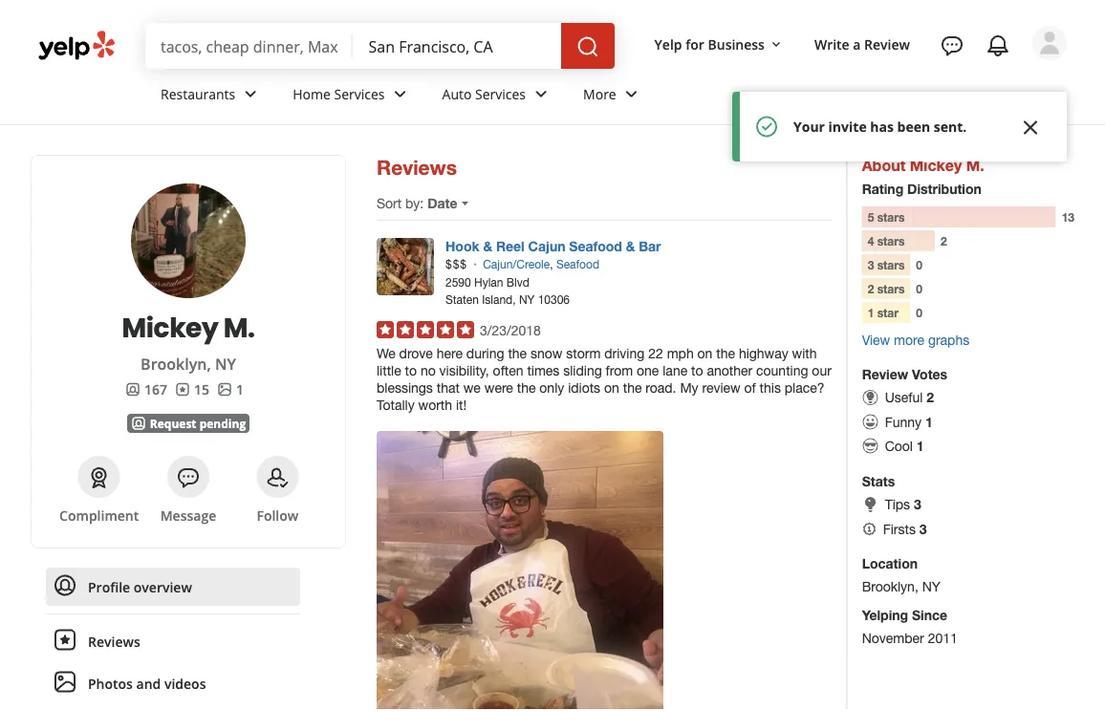 Task type: locate. For each thing, give the bounding box(es) containing it.
2 24 chevron down v2 image from the left
[[530, 83, 553, 106]]

reviews element
[[175, 380, 209, 399]]

1 horizontal spatial brooklyn,
[[862, 579, 919, 595]]

1 vertical spatial 2
[[868, 282, 874, 295]]

0 horizontal spatial none field
[[161, 35, 338, 56]]

useful
[[885, 390, 923, 405]]

1 stars from the top
[[877, 210, 905, 224]]

24 chevron down v2 image right auto services
[[530, 83, 553, 106]]

24 chevron down v2 image for home services
[[389, 83, 412, 106]]

& left bar
[[626, 239, 635, 254]]

ny inside the mickey m. brooklyn, ny
[[215, 354, 236, 374]]

1 vertical spatial ny
[[215, 354, 236, 374]]

little
[[377, 363, 401, 379]]

15
[[194, 380, 209, 398]]

ny inside location brooklyn, ny
[[922, 579, 941, 595]]

1 horizontal spatial reviews
[[377, 155, 457, 179]]

0 horizontal spatial to
[[405, 363, 417, 379]]

request pending
[[150, 415, 246, 431]]

0 horizontal spatial brooklyn,
[[141, 354, 211, 374]]

3 down 4
[[868, 258, 874, 272]]

my
[[680, 380, 699, 396]]

that
[[437, 380, 460, 396]]

m. up photos element
[[223, 309, 255, 347]]

rating
[[862, 181, 904, 197]]

none field near
[[369, 35, 546, 56]]

the down times
[[517, 380, 536, 396]]

photo of hook & reel cajun seafood & bar - staten island, ny, united states image
[[377, 431, 664, 710]]

firsts 3
[[883, 521, 927, 537]]

success alert
[[732, 92, 1067, 162]]

16 chevron down v2 image
[[769, 37, 784, 52]]

24 chevron down v2 image left "auto"
[[389, 83, 412, 106]]

1 right '16 photos v2'
[[236, 380, 244, 398]]

the up often
[[508, 346, 527, 361]]

24 chevron down v2 image inside home services link
[[389, 83, 412, 106]]

mickey up distribution
[[910, 156, 962, 174]]

2 0 from the top
[[916, 282, 923, 295]]

5.0 star rating image
[[377, 321, 474, 338]]

1 horizontal spatial to
[[691, 363, 703, 379]]

1 vertical spatial reviews
[[88, 633, 140, 651]]

worth
[[418, 397, 452, 413]]

3 right tips
[[914, 497, 922, 513]]

24 review v2 image
[[54, 629, 76, 652]]

& left reel
[[483, 239, 492, 254]]

one
[[637, 363, 659, 379]]

&
[[483, 239, 492, 254], [626, 239, 635, 254]]

write a review link
[[807, 27, 918, 61]]

yelping
[[862, 608, 909, 623]]

stars
[[877, 210, 905, 224], [877, 234, 905, 248], [877, 258, 905, 272], [877, 282, 905, 295]]

0 horizontal spatial &
[[483, 239, 492, 254]]

1 services from the left
[[334, 85, 385, 103]]

reviews
[[377, 155, 457, 179], [88, 633, 140, 651]]

0 horizontal spatial 24 chevron down v2 image
[[389, 83, 412, 106]]

menu
[[46, 568, 300, 710]]

stars right 5
[[877, 210, 905, 224]]

0 right 3 stars
[[916, 258, 923, 272]]

services right "auto"
[[475, 85, 526, 103]]

1 vertical spatial mickey
[[122, 309, 218, 347]]

0 vertical spatial ny
[[519, 293, 535, 306]]

24 chevron down v2 image inside "more" link
[[620, 83, 643, 106]]

4 stars from the top
[[877, 282, 905, 295]]

1 horizontal spatial ny
[[519, 293, 535, 306]]

driving
[[605, 346, 645, 361]]

blvd
[[507, 275, 530, 289]]

review up useful
[[862, 367, 909, 382]]

from
[[606, 363, 633, 379]]

1 none field from the left
[[161, 35, 338, 56]]

island,
[[482, 293, 516, 306]]

mickey up 167
[[122, 309, 218, 347]]

2 horizontal spatial ny
[[922, 579, 941, 595]]

2 none field from the left
[[369, 35, 546, 56]]

1 inside photos element
[[236, 380, 244, 398]]

follow
[[257, 506, 299, 524]]

2 down distribution
[[941, 234, 947, 248]]

3 0 from the top
[[916, 306, 923, 319]]

stars right 4
[[877, 234, 905, 248]]

services right home
[[334, 85, 385, 103]]

0 right 2 stars
[[916, 282, 923, 295]]

brooklyn, up 16 review v2 icon
[[141, 354, 211, 374]]

1 horizontal spatial &
[[626, 239, 635, 254]]

the
[[508, 346, 527, 361], [716, 346, 735, 361], [517, 380, 536, 396], [623, 380, 642, 396]]

ny down blvd
[[519, 293, 535, 306]]

yelp for business button
[[647, 27, 792, 61]]

1 vertical spatial brooklyn,
[[862, 579, 919, 595]]

1 vertical spatial on
[[604, 380, 619, 396]]

notifications image
[[987, 34, 1010, 57]]

none field up "auto"
[[369, 35, 546, 56]]

1 vertical spatial seafood
[[556, 257, 600, 271]]

storm
[[566, 346, 601, 361]]

24 chevron down v2 image for auto services
[[530, 83, 553, 106]]

sort
[[377, 196, 402, 211]]

profile overview
[[88, 578, 192, 596]]

sent.
[[934, 118, 967, 136]]

3 24 chevron down v2 image from the left
[[620, 83, 643, 106]]

location
[[862, 556, 918, 572]]

another
[[707, 363, 753, 379]]

None field
[[161, 35, 338, 56], [369, 35, 546, 56]]

0 vertical spatial 2
[[941, 234, 947, 248]]

0 vertical spatial brooklyn,
[[141, 354, 211, 374]]

your
[[794, 118, 825, 136]]

stars up 2 stars
[[877, 258, 905, 272]]

24 chevron down v2 image
[[389, 83, 412, 106], [530, 83, 553, 106], [620, 83, 643, 106]]

0
[[916, 258, 923, 272], [916, 282, 923, 295], [916, 306, 923, 319]]

hook & reel cajun seafood & bar link
[[446, 239, 661, 254]]

brooklyn, inside location brooklyn, ny
[[862, 579, 919, 595]]

we drove here during the snow storm driving 22 mph on the highway with little to no visibility, often times sliding from one lane to another counting our blessings that we were the only idiots on the road. my review of this place? totally worth it!
[[377, 346, 832, 413]]

1 horizontal spatial 24 chevron down v2 image
[[530, 83, 553, 106]]

to left no
[[405, 363, 417, 379]]

reviews up sort by: date
[[377, 155, 457, 179]]

follow image
[[266, 467, 289, 490]]

24 chevron down v2 image right more
[[620, 83, 643, 106]]

has
[[870, 118, 894, 136]]

13
[[1062, 210, 1075, 224]]

2 vertical spatial 3
[[920, 521, 927, 537]]

16 review v2 image
[[175, 382, 190, 397]]

during
[[466, 346, 504, 361]]

brooklyn, down location
[[862, 579, 919, 595]]

we
[[377, 346, 396, 361]]

profile overview menu item
[[46, 568, 300, 615]]

2 horizontal spatial 2
[[941, 234, 947, 248]]

ny inside 2590 hylan blvd staten island, ny 10306
[[519, 293, 535, 306]]

on right mph
[[698, 346, 713, 361]]

review
[[864, 35, 910, 53], [862, 367, 909, 382]]

hook & reel cajun seafood & bar image
[[377, 238, 434, 295]]

0 vertical spatial 3
[[868, 258, 874, 272]]

0 horizontal spatial services
[[334, 85, 385, 103]]

2 stars from the top
[[877, 234, 905, 248]]

1 horizontal spatial 2
[[927, 390, 934, 405]]

services for auto services
[[475, 85, 526, 103]]

16 friends v2 image
[[125, 382, 141, 397]]

review inside user actions element
[[864, 35, 910, 53]]

1 horizontal spatial mickey
[[910, 156, 962, 174]]

cool
[[885, 438, 913, 454]]

home services link
[[278, 69, 427, 124]]

16 photos v2 image
[[217, 382, 232, 397]]

2 vertical spatial 2
[[927, 390, 934, 405]]

0 vertical spatial on
[[698, 346, 713, 361]]

24 checkmark badged v2 image
[[755, 115, 778, 138]]

review right the a
[[864, 35, 910, 53]]

compliment
[[59, 506, 139, 524]]

0 vertical spatial m.
[[966, 156, 985, 174]]

1 horizontal spatial services
[[475, 85, 526, 103]]

ny up since
[[922, 579, 941, 595]]

None search field
[[145, 23, 619, 69]]

none field up 24 chevron down v2 icon
[[161, 35, 338, 56]]

0 for 2 stars
[[916, 282, 923, 295]]

mickey m. link
[[55, 309, 322, 347]]

0 horizontal spatial ny
[[215, 354, 236, 374]]

road.
[[646, 380, 677, 396]]

auto services
[[442, 85, 526, 103]]

messages image
[[941, 34, 964, 57]]

24 profile v2 image
[[54, 574, 76, 597]]

reviews up photos
[[88, 633, 140, 651]]

bar
[[639, 239, 661, 254]]

profile
[[88, 578, 130, 596]]

1 vertical spatial 3
[[914, 497, 922, 513]]

2 up 1 star
[[868, 282, 874, 295]]

0 vertical spatial 0
[[916, 258, 923, 272]]

Near text field
[[369, 35, 546, 56]]

to
[[405, 363, 417, 379], [691, 363, 703, 379]]

24 chevron down v2 image inside auto services link
[[530, 83, 553, 106]]

m. up distribution
[[966, 156, 985, 174]]

2 down votes
[[927, 390, 934, 405]]

4 stars
[[868, 234, 905, 248]]

hook
[[446, 239, 480, 254]]

2590
[[446, 275, 471, 289]]

visibility,
[[439, 363, 489, 379]]

we
[[464, 380, 481, 396]]

2 horizontal spatial 24 chevron down v2 image
[[620, 83, 643, 106]]

hylan
[[474, 275, 503, 289]]

view
[[862, 332, 890, 348]]

2 services from the left
[[475, 85, 526, 103]]

times
[[527, 363, 560, 379]]

3 stars from the top
[[877, 258, 905, 272]]

3 right firsts
[[920, 521, 927, 537]]

stars for 5 stars
[[877, 210, 905, 224]]

seafood
[[569, 239, 622, 254], [556, 257, 600, 271]]

to up my
[[691, 363, 703, 379]]

0 up 'view more graphs'
[[916, 306, 923, 319]]

0 vertical spatial review
[[864, 35, 910, 53]]

0 horizontal spatial on
[[604, 380, 619, 396]]

0 for 1 star
[[916, 306, 923, 319]]

more
[[894, 332, 925, 348]]

photos and videos
[[88, 675, 206, 693]]

0 horizontal spatial 2
[[868, 282, 874, 295]]

1 left star at the top of the page
[[868, 306, 874, 319]]

your invite has been sent.
[[794, 118, 967, 136]]

1 horizontal spatial none field
[[369, 35, 546, 56]]

november
[[862, 630, 924, 646]]

mickey
[[910, 156, 962, 174], [122, 309, 218, 347]]

drove
[[399, 346, 433, 361]]

no
[[421, 363, 436, 379]]

stars up star at the top of the page
[[877, 282, 905, 295]]

2
[[941, 234, 947, 248], [868, 282, 874, 295], [927, 390, 934, 405]]

on down from
[[604, 380, 619, 396]]

1 right the funny
[[926, 414, 933, 430]]

2 vertical spatial ny
[[922, 579, 941, 595]]

5 stars
[[868, 210, 905, 224]]

ny up photos element
[[215, 354, 236, 374]]

our
[[812, 363, 832, 379]]

videos
[[164, 675, 206, 693]]

pending
[[200, 415, 246, 431]]

1 vertical spatial 0
[[916, 282, 923, 295]]

compliment image
[[88, 467, 111, 490]]

1 horizontal spatial m.
[[966, 156, 985, 174]]

2 to from the left
[[691, 363, 703, 379]]

0 vertical spatial seafood
[[569, 239, 622, 254]]

blessings
[[377, 380, 433, 396]]

yelp for business
[[655, 35, 765, 53]]

2 vertical spatial 0
[[916, 306, 923, 319]]

1 vertical spatial m.
[[223, 309, 255, 347]]

lane
[[663, 363, 688, 379]]

0 horizontal spatial mickey
[[122, 309, 218, 347]]

1 24 chevron down v2 image from the left
[[389, 83, 412, 106]]

0 horizontal spatial reviews
[[88, 633, 140, 651]]

and
[[136, 675, 161, 693]]

1 0 from the top
[[916, 258, 923, 272]]

0 horizontal spatial m.
[[223, 309, 255, 347]]

,
[[550, 257, 553, 271]]

seafood right ,
[[556, 257, 600, 271]]

seafood up "seafood" link on the top right of the page
[[569, 239, 622, 254]]



Task type: vqa. For each thing, say whether or not it's contained in the screenshot.
generic n. icon
no



Task type: describe. For each thing, give the bounding box(es) containing it.
distribution
[[908, 181, 982, 197]]

star
[[877, 306, 899, 319]]

24 chevron down v2 image
[[239, 83, 262, 106]]

this
[[760, 380, 781, 396]]

cajun/creole link
[[483, 257, 550, 271]]

often
[[493, 363, 524, 379]]

invite
[[829, 118, 867, 136]]

1 star
[[868, 306, 899, 319]]

place?
[[785, 380, 825, 396]]

22
[[648, 346, 663, 361]]

2590 hylan blvd staten island, ny 10306
[[446, 275, 570, 306]]

auto
[[442, 85, 472, 103]]

photos
[[88, 675, 133, 693]]

10306
[[538, 293, 570, 306]]

3 for tips
[[914, 497, 922, 513]]

reel
[[496, 239, 525, 254]]

cajun
[[528, 239, 566, 254]]

search image
[[577, 35, 600, 58]]

view more graphs link
[[862, 332, 970, 348]]

reviews link
[[46, 622, 300, 661]]

message
[[160, 506, 216, 524]]

write a review
[[815, 35, 910, 53]]

2 for 2 stars
[[868, 282, 874, 295]]

1 to from the left
[[405, 363, 417, 379]]

24 photos v2 image
[[54, 671, 76, 694]]

1 vertical spatial review
[[862, 367, 909, 382]]

home services
[[293, 85, 385, 103]]

about
[[862, 156, 906, 174]]

the down from
[[623, 380, 642, 396]]

0 vertical spatial mickey
[[910, 156, 962, 174]]

cajun/creole
[[483, 257, 550, 271]]

1 right cool
[[917, 438, 924, 454]]

location brooklyn, ny
[[862, 556, 941, 595]]

votes
[[912, 367, 948, 382]]

mph
[[667, 346, 694, 361]]

business
[[708, 35, 765, 53]]

overview
[[134, 578, 192, 596]]

Find text field
[[161, 35, 338, 56]]

16 friends v2 image
[[131, 416, 146, 431]]

about mickey m.
[[862, 156, 985, 174]]

sort by: date
[[377, 196, 458, 211]]

restaurants link
[[145, 69, 278, 124]]

auto services link
[[427, 69, 568, 124]]

services for home services
[[334, 85, 385, 103]]

24 chevron down v2 image for more
[[620, 83, 643, 106]]

3 for firsts
[[920, 521, 927, 537]]

167
[[144, 380, 167, 398]]

friends element
[[125, 380, 167, 399]]

reviews inside menu
[[88, 633, 140, 651]]

since
[[912, 608, 948, 623]]

stars for 2 stars
[[877, 282, 905, 295]]

funny
[[885, 414, 922, 430]]

date
[[428, 196, 458, 211]]

stars for 4 stars
[[877, 234, 905, 248]]

photos element
[[217, 380, 244, 399]]

none field find
[[161, 35, 338, 56]]

were
[[485, 380, 513, 396]]

greg r. image
[[1033, 26, 1067, 60]]

2 for 2
[[941, 234, 947, 248]]

highway
[[739, 346, 789, 361]]

tips
[[885, 497, 910, 513]]

menu containing profile overview
[[46, 568, 300, 710]]

a
[[853, 35, 861, 53]]

write
[[815, 35, 850, 53]]

more link
[[568, 69, 659, 124]]

$$$
[[446, 257, 468, 271]]

profile overview link
[[46, 568, 300, 606]]

home
[[293, 85, 331, 103]]

the up another
[[716, 346, 735, 361]]

4
[[868, 234, 874, 248]]

review votes
[[862, 367, 948, 382]]

5
[[868, 210, 874, 224]]

2 stars
[[868, 282, 905, 295]]

1 horizontal spatial on
[[698, 346, 713, 361]]

tips 3
[[885, 497, 922, 513]]

3/23/2018
[[480, 323, 541, 338]]

yelp
[[655, 35, 682, 53]]

seafood link
[[556, 257, 600, 271]]

cool 1
[[885, 438, 924, 454]]

yelping since november 2011
[[862, 608, 958, 646]]

mickey inside the mickey m. brooklyn, ny
[[122, 309, 218, 347]]

brooklyn, inside the mickey m. brooklyn, ny
[[141, 354, 211, 374]]

rating distribution
[[862, 181, 982, 197]]

user actions element
[[639, 24, 1094, 142]]

view more graphs
[[862, 332, 970, 348]]

counting
[[756, 363, 808, 379]]

business categories element
[[145, 69, 1067, 124]]

funny 1
[[885, 414, 933, 430]]

0 vertical spatial reviews
[[377, 155, 457, 179]]

message image
[[177, 467, 200, 490]]

with
[[792, 346, 817, 361]]

m. inside the mickey m. brooklyn, ny
[[223, 309, 255, 347]]

totally
[[377, 397, 415, 413]]

2 & from the left
[[626, 239, 635, 254]]

3 stars
[[868, 258, 905, 272]]

close image
[[1019, 116, 1042, 139]]

0 for 3 stars
[[916, 258, 923, 272]]

stars for 3 stars
[[877, 258, 905, 272]]

more
[[583, 85, 616, 103]]

graphs
[[928, 332, 970, 348]]

useful 2
[[885, 390, 934, 405]]

been
[[897, 118, 931, 136]]

1 & from the left
[[483, 239, 492, 254]]

by:
[[405, 196, 424, 211]]



